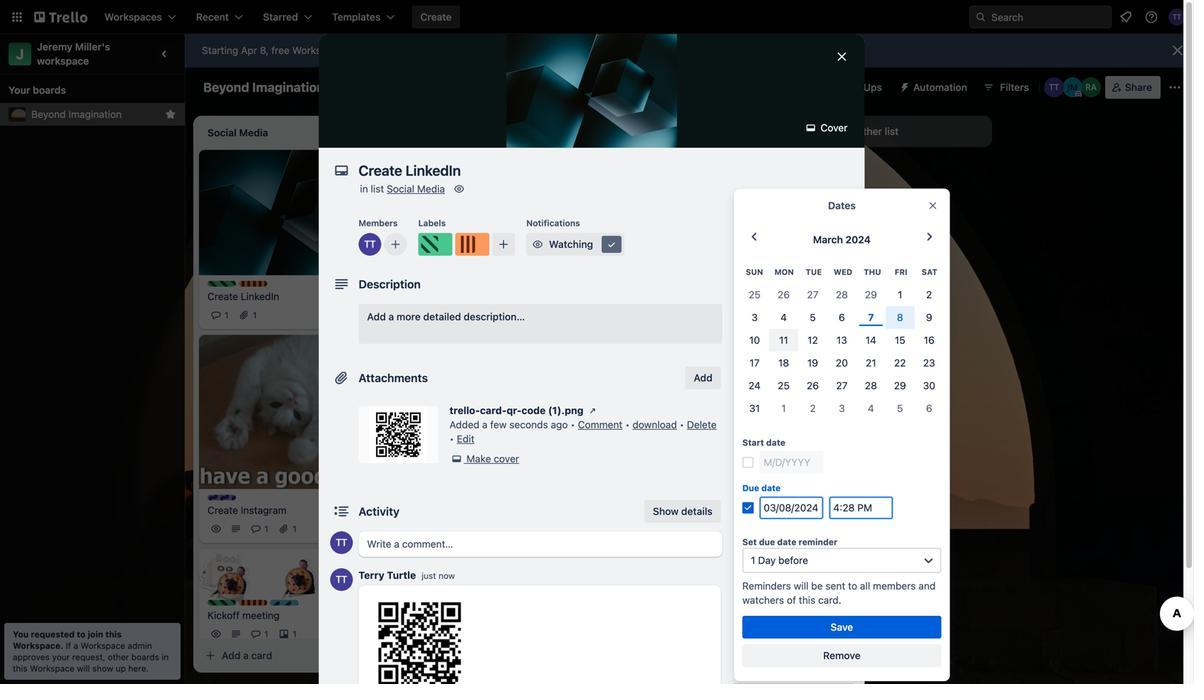 Task type: locate. For each thing, give the bounding box(es) containing it.
labels up checklist
[[757, 261, 788, 273]]

10 up 17
[[749, 334, 760, 346]]

1 vertical spatial m/d/yyyy text field
[[760, 497, 824, 520]]

social up add members to card "icon"
[[387, 183, 414, 195]]

sm image
[[894, 76, 914, 96], [452, 182, 466, 196], [738, 232, 753, 246], [450, 452, 464, 466], [738, 603, 753, 617], [738, 631, 753, 646]]

1 horizontal spatial members
[[757, 233, 801, 245]]

15 button
[[886, 329, 915, 352]]

add button button
[[734, 542, 853, 564]]

1 horizontal spatial make
[[757, 661, 782, 673]]

10 down create "button"
[[428, 44, 439, 56]]

added
[[450, 419, 480, 431]]

2 button down fields
[[798, 397, 828, 420]]

1 horizontal spatial list
[[885, 125, 899, 137]]

free
[[271, 44, 290, 56]]

edit link
[[457, 433, 475, 445]]

2 horizontal spatial will
[[794, 580, 809, 592]]

power- up start
[[734, 412, 764, 422]]

14 button
[[857, 329, 886, 352]]

automation down 'due date'
[[734, 497, 782, 507]]

0
[[628, 302, 634, 312]]

1 vertical spatial add a card
[[222, 650, 272, 662]]

terry turtle (terryturtle) image
[[1169, 9, 1186, 26], [330, 532, 353, 555], [330, 569, 353, 591], [350, 626, 368, 643]]

save button
[[743, 616, 942, 639]]

26 down mon
[[778, 289, 790, 301]]

sm image for cover link
[[804, 121, 818, 135]]

boards inside if a workspace admin approves your request, other boards in this workspace will show up here.
[[131, 653, 159, 663]]

28 down 21 button
[[865, 380, 877, 392]]

26 button down "19"
[[798, 375, 828, 397]]

ups inside power-ups button
[[864, 81, 882, 93]]

0 vertical spatial m/d/yyyy text field
[[760, 451, 824, 474]]

1 vertical spatial jeremy miller (jeremymiller198) image
[[350, 521, 368, 538]]

color: green, title: none image up the create linkedin
[[208, 281, 236, 287]]

seconds
[[509, 419, 548, 431]]

1 vertical spatial date
[[762, 483, 781, 493]]

25 for bottommost 25 button
[[778, 380, 790, 392]]

add members to card image
[[390, 237, 401, 252]]

power-ups up the add another list
[[830, 81, 882, 93]]

0 horizontal spatial 2 button
[[798, 397, 828, 420]]

ups up "add time" text box
[[811, 460, 830, 472]]

0 horizontal spatial 6 button
[[828, 306, 857, 329]]

11
[[779, 334, 788, 346]]

dates up 11
[[757, 318, 784, 330]]

power- inside button
[[830, 81, 864, 93]]

date down social media
[[777, 537, 797, 547]]

show menu image
[[1168, 80, 1182, 95]]

to left join
[[77, 630, 86, 640]]

sm image inside labels link
[[738, 260, 753, 274]]

1 horizontal spatial social
[[757, 519, 785, 530]]

0 horizontal spatial color: green, title: none image
[[208, 281, 236, 287]]

4 down checklist
[[781, 312, 787, 323]]

create inside create instagram link
[[208, 505, 238, 516]]

m/d/yyyy text field down jotform
[[760, 451, 824, 474]]

26 button down mon
[[769, 284, 798, 306]]

1 vertical spatial 29
[[894, 380, 906, 392]]

create instagram
[[208, 505, 287, 516]]

to up the last month icon
[[753, 213, 762, 223]]

0 vertical spatial ruby anderson (rubyanderson7) image
[[1081, 77, 1101, 97]]

2 button up 9 on the top right
[[915, 284, 944, 306]]

1 vertical spatial in
[[162, 653, 169, 663]]

will right workspaces
[[351, 44, 366, 56]]

0 vertical spatial labels
[[418, 218, 446, 228]]

sm image
[[804, 121, 818, 135], [531, 237, 545, 252], [605, 237, 619, 252], [738, 260, 753, 274], [586, 404, 600, 418], [738, 660, 753, 674]]

remove
[[823, 650, 861, 662]]

list
[[885, 125, 899, 137], [371, 183, 384, 195]]

collaborator
[[591, 44, 646, 56]]

5 for 5 button to the right
[[897, 403, 903, 414]]

0 vertical spatial 5 button
[[798, 306, 828, 329]]

labels down social media "link" on the left top
[[418, 218, 446, 228]]

boards
[[33, 84, 66, 96], [131, 653, 159, 663]]

color: orange, title: none image
[[239, 281, 267, 287], [239, 600, 267, 606]]

3 down "20" button
[[839, 403, 845, 414]]

create from template… image
[[768, 385, 779, 396], [566, 428, 577, 439]]

sm image left copy
[[738, 631, 753, 646]]

1 vertical spatial power-ups
[[734, 412, 780, 422]]

create for create linkedin
[[208, 291, 238, 303]]

1 horizontal spatial media
[[788, 519, 816, 530]]

0 vertical spatial 5
[[810, 312, 816, 323]]

automation up add another list button
[[914, 81, 968, 93]]

sm image inside 'members' link
[[738, 232, 753, 246]]

5 up 12
[[810, 312, 816, 323]]

1 vertical spatial labels
[[757, 261, 788, 273]]

2
[[926, 289, 932, 301], [810, 403, 816, 414]]

social media
[[757, 519, 816, 530]]

sm image down notifications
[[531, 237, 545, 252]]

1 vertical spatial 5 button
[[886, 397, 915, 420]]

0 vertical spatial power-
[[830, 81, 864, 93]]

25 down sun
[[749, 289, 761, 301]]

0 horizontal spatial 10
[[428, 44, 439, 56]]

color: bold red, title: "thoughts" element
[[409, 366, 463, 377]]

6 button down 30
[[915, 397, 944, 420]]

sm image down add to card
[[738, 232, 753, 246]]

sm image inside cover link
[[804, 121, 818, 135]]

will down 'request,'
[[77, 664, 90, 674]]

board
[[506, 81, 534, 93]]

request,
[[72, 653, 105, 663]]

sm image for labels link
[[738, 260, 753, 274]]

this inside reminders will be sent to all members and watchers of this card.
[[799, 595, 816, 606]]

date right start
[[766, 438, 786, 448]]

2 vertical spatial ups
[[811, 460, 830, 472]]

color: green, title: none image left color: orange, title: none icon
[[418, 233, 453, 256]]

color: green, title: none image
[[418, 233, 453, 256], [208, 281, 236, 287]]

add a card down trello- in the left of the page
[[424, 427, 474, 439]]

14
[[866, 334, 877, 346]]

sm image inside move link
[[738, 603, 753, 617]]

power- down jotform
[[778, 460, 811, 472]]

sm image for move
[[738, 603, 753, 617]]

boards right your
[[33, 84, 66, 96]]

cover
[[494, 453, 519, 465]]

ups right '31'
[[764, 412, 780, 422]]

delete
[[687, 419, 717, 431]]

create inside create linkedin link
[[208, 291, 238, 303]]

date
[[766, 438, 786, 448], [762, 483, 781, 493], [777, 537, 797, 547]]

ruby anderson (rubyanderson7) image right jeremy miller (jeremymiller198) image
[[560, 332, 577, 349]]

a
[[389, 311, 394, 323], [482, 419, 488, 431], [445, 427, 451, 439], [74, 641, 78, 651], [243, 650, 249, 662]]

attachments
[[359, 371, 428, 385]]

4 down 21 button
[[868, 403, 874, 414]]

will
[[351, 44, 366, 56], [794, 580, 809, 592], [77, 664, 90, 674]]

1 down instagram
[[264, 524, 268, 534]]

move link
[[734, 599, 853, 621]]

0 horizontal spatial create from template… image
[[566, 428, 577, 439]]

0 vertical spatial make
[[467, 453, 491, 465]]

members link
[[734, 227, 853, 250]]

25 button down sun
[[740, 284, 769, 306]]

0 vertical spatial list
[[885, 125, 899, 137]]

1 vertical spatial 27 button
[[828, 375, 857, 397]]

make cover
[[467, 453, 519, 465]]

3 button
[[740, 306, 769, 329], [828, 397, 857, 420]]

imagination down your boards with 1 items element
[[68, 108, 122, 120]]

22
[[894, 357, 906, 369]]

20
[[836, 357, 848, 369]]

7
[[868, 312, 874, 323]]

terry turtle (terryturtle) image down 'terry'
[[350, 626, 368, 643]]

sm image down edit
[[450, 452, 464, 466]]

color: orange, title: none image for linkedin
[[239, 281, 267, 287]]

in
[[360, 183, 368, 195], [162, 653, 169, 663]]

0 vertical spatial 28
[[836, 289, 848, 301]]

add another list button
[[799, 116, 992, 147]]

make inside 'link'
[[757, 661, 782, 673]]

will inside reminders will be sent to all members and watchers of this card.
[[794, 580, 809, 592]]

power-
[[830, 81, 864, 93], [734, 412, 764, 422], [778, 460, 811, 472]]

card down "meeting"
[[251, 650, 272, 662]]

jeremy miller (jeremymiller198) image for terry turtle (terryturtle) image under create instagram link
[[350, 521, 368, 538]]

16
[[924, 334, 935, 346]]

social
[[387, 183, 414, 195], [757, 519, 785, 530]]

sm image inside automation button
[[894, 76, 914, 96]]

dates up march 2024
[[828, 200, 856, 211]]

2 vertical spatial 6
[[926, 403, 932, 414]]

1 vertical spatial 1 button
[[769, 397, 798, 420]]

this inside if a workspace admin approves your request, other boards in this workspace will show up here.
[[13, 664, 27, 674]]

1 horizontal spatial 4
[[868, 403, 874, 414]]

27 down "20" button
[[836, 380, 848, 392]]

imagination down free
[[252, 80, 324, 95]]

2 horizontal spatial power-
[[830, 81, 864, 93]]

5 button
[[798, 306, 828, 329], [886, 397, 915, 420]]

be left sent
[[811, 580, 823, 592]]

create linkedin
[[208, 291, 279, 303]]

1 horizontal spatial power-ups
[[830, 81, 882, 93]]

0 vertical spatial power-ups
[[830, 81, 882, 93]]

this
[[799, 595, 816, 606], [105, 630, 122, 640], [13, 664, 27, 674]]

learn
[[507, 44, 533, 56]]

delete link
[[687, 419, 717, 431]]

1 down "meeting"
[[264, 629, 268, 639]]

add a card
[[424, 427, 474, 439], [222, 650, 272, 662]]

jeremy miller (jeremymiller198) image right filters
[[1063, 77, 1083, 97]]

0 vertical spatial 10
[[428, 44, 439, 56]]

2 horizontal spatial this
[[799, 595, 816, 606]]

close popover image
[[927, 200, 939, 211]]

0 horizontal spatial beyond
[[31, 108, 66, 120]]

0 horizontal spatial 25
[[749, 289, 761, 301]]

terry turtle (terryturtle) image left jeremy miller (jeremymiller198) image
[[520, 332, 537, 349]]

make for make cover
[[467, 453, 491, 465]]

Board name text field
[[196, 76, 332, 99]]

dates inside button
[[757, 318, 784, 330]]

color: orange, title: none image
[[455, 233, 489, 256]]

1 vertical spatial 2 button
[[798, 397, 828, 420]]

0 vertical spatial members
[[359, 218, 398, 228]]

0 vertical spatial will
[[351, 44, 366, 56]]

0 horizontal spatial imagination
[[68, 108, 122, 120]]

1 button up 8 at the right of page
[[886, 284, 915, 306]]

add button
[[757, 547, 809, 559]]

this right of
[[799, 595, 816, 606]]

create down color: purple, title: none icon on the bottom
[[208, 505, 238, 516]]

sm image down actions
[[738, 603, 753, 617]]

create inside create "button"
[[420, 11, 452, 23]]

3 button down "20" button
[[828, 397, 857, 420]]

1 horizontal spatial 27
[[836, 380, 848, 392]]

0 vertical spatial 25 button
[[740, 284, 769, 306]]

6 up jeremy miller (jeremymiller198) image
[[544, 296, 549, 306]]

sm image inside copy link
[[738, 631, 753, 646]]

ago
[[551, 419, 568, 431]]

1 vertical spatial make
[[757, 661, 782, 673]]

reminders will be sent to all members and watchers of this card.
[[743, 580, 936, 606]]

2 m/d/yyyy text field from the top
[[760, 497, 824, 520]]

create left 'linkedin'
[[208, 291, 238, 303]]

28
[[836, 289, 848, 301], [865, 380, 877, 392]]

membership link
[[611, 332, 776, 347]]

sm image for watching button
[[531, 237, 545, 252]]

0 horizontal spatial card
[[251, 650, 272, 662]]

1 vertical spatial create
[[208, 291, 238, 303]]

power-ups up start
[[734, 412, 780, 422]]

admin
[[128, 641, 152, 651]]

0 vertical spatial this
[[799, 595, 816, 606]]

color: orange, title: none image up "meeting"
[[239, 600, 267, 606]]

1 vertical spatial be
[[811, 580, 823, 592]]

25 button down 18
[[769, 375, 798, 397]]

0 horizontal spatial labels
[[418, 218, 446, 228]]

29 down 'thu'
[[865, 289, 877, 301]]

more left detailed
[[397, 311, 421, 323]]

25 down 18 button
[[778, 380, 790, 392]]

members down add to card
[[757, 233, 801, 245]]

M/D/YYYY text field
[[760, 451, 824, 474], [760, 497, 824, 520]]

0 horizontal spatial jeremy miller (jeremymiller198) image
[[350, 521, 368, 538]]

notifications
[[526, 218, 580, 228]]

other
[[108, 653, 129, 663]]

29 button
[[857, 284, 886, 306], [886, 375, 915, 397]]

color: orange, title: none image up 'linkedin'
[[239, 281, 267, 287]]

1 horizontal spatial 25
[[778, 380, 790, 392]]

a inside if a workspace admin approves your request, other boards in this workspace will show up here.
[[74, 641, 78, 651]]

power- up the cover
[[830, 81, 864, 93]]

jeremy miller (jeremymiller198) image
[[1063, 77, 1083, 97], [350, 521, 368, 538]]

6 button up "13"
[[828, 306, 857, 329]]

beyond imagination
[[203, 80, 324, 95], [31, 108, 122, 120]]

1 vertical spatial more
[[397, 311, 421, 323]]

add
[[825, 125, 843, 137], [734, 213, 751, 223], [367, 311, 386, 323], [694, 372, 713, 384], [424, 427, 442, 439], [757, 460, 776, 472], [757, 547, 776, 559], [222, 650, 241, 662]]

0 horizontal spatial boards
[[33, 84, 66, 96]]

in right other
[[162, 653, 169, 663]]

share button
[[1105, 76, 1161, 99]]

0 horizontal spatial list
[[371, 183, 384, 195]]

add a card down kickoff meeting at bottom
[[222, 650, 272, 662]]

1 color: orange, title: none image from the top
[[239, 281, 267, 287]]

0 vertical spatial 25
[[749, 289, 761, 301]]

ups inside add power-ups link
[[811, 460, 830, 472]]

ups up another
[[864, 81, 882, 93]]

0 horizontal spatial make
[[467, 453, 491, 465]]

sent
[[826, 580, 846, 592]]

a inside add a more detailed description… link
[[389, 311, 394, 323]]

to inside reminders will be sent to all members and watchers of this card.
[[848, 580, 857, 592]]

26 button
[[769, 284, 798, 306], [798, 375, 828, 397]]

color: orange, title: none image for meeting
[[239, 600, 267, 606]]

6 button
[[828, 306, 857, 329], [915, 397, 944, 420]]

1 vertical spatial workspace
[[30, 664, 75, 674]]

add a card button up 'make cover' link
[[401, 422, 557, 445]]

3 button down checklist
[[740, 306, 769, 329]]

kickoff meeting link
[[208, 609, 365, 623]]

0 vertical spatial 2 button
[[915, 284, 944, 306]]

to inside you requested to join this workspace.
[[77, 630, 86, 640]]

1 horizontal spatial boards
[[131, 653, 159, 663]]

1 vertical spatial ruby anderson (rubyanderson7) image
[[560, 332, 577, 349]]

1 vertical spatial members
[[757, 233, 801, 245]]

0 vertical spatial add a card
[[424, 427, 474, 439]]

28 button down wed
[[828, 284, 857, 306]]

1 horizontal spatial 6 button
[[915, 397, 944, 420]]

save
[[831, 622, 853, 633]]

instagram
[[241, 505, 287, 516]]

starting apr 8, free workspaces will be limited to 10 collaborators. learn more about collaborator limits
[[202, 44, 673, 56]]

0 vertical spatial beyond
[[203, 80, 249, 95]]

ups
[[864, 81, 882, 93], [764, 412, 780, 422], [811, 460, 830, 472]]

0 vertical spatial workspace
[[81, 641, 125, 651]]

in down edit card image on the left of page
[[360, 183, 368, 195]]

3 right 0
[[636, 302, 642, 312]]

jeremy miller (jeremymiller198) image for terry turtle (terryturtle) image on the right of filters
[[1063, 77, 1083, 97]]

2 color: orange, title: none image from the top
[[239, 600, 267, 606]]

1 horizontal spatial this
[[105, 630, 122, 640]]

this for workspace
[[13, 664, 27, 674]]

make down edit
[[467, 453, 491, 465]]

None text field
[[352, 158, 821, 183]]

ruby anderson (rubyanderson7) image
[[1081, 77, 1101, 97], [560, 332, 577, 349]]

edit
[[457, 433, 475, 445]]

another
[[846, 125, 882, 137]]

1 vertical spatial 26 button
[[798, 375, 828, 397]]

5 down 22 button
[[897, 403, 903, 414]]

add power-ups link
[[734, 455, 853, 478]]

sm image inside 'make template' 'link'
[[738, 660, 753, 674]]

28 button down 21
[[857, 375, 886, 397]]

4 button
[[769, 306, 798, 329], [857, 397, 886, 420]]

1 vertical spatial color: orange, title: none image
[[239, 600, 267, 606]]

17
[[750, 357, 760, 369]]

1 vertical spatial media
[[788, 519, 816, 530]]

will inside if a workspace admin approves your request, other boards in this workspace will show up here.
[[77, 664, 90, 674]]

0 vertical spatial beyond imagination
[[203, 80, 324, 95]]

1 horizontal spatial color: green, title: none image
[[418, 233, 453, 256]]

2 button
[[915, 284, 944, 306], [798, 397, 828, 420]]

beyond
[[203, 80, 249, 95], [31, 108, 66, 120]]

sm image up add another list button
[[894, 76, 914, 96]]

terry turtle (terryturtle) image
[[1044, 77, 1064, 97], [359, 233, 381, 256], [350, 307, 368, 324], [520, 332, 537, 349], [331, 521, 348, 538]]

1 down the create linkedin
[[225, 310, 229, 320]]

1 horizontal spatial beyond imagination
[[203, 80, 324, 95]]

beyond down starting on the left
[[203, 80, 249, 95]]

beyond imagination down 8,
[[203, 80, 324, 95]]

the
[[468, 277, 482, 288]]

workspaces
[[292, 44, 349, 56]]

a down description
[[389, 311, 394, 323]]

show details link
[[645, 500, 721, 523]]

will up of
[[794, 580, 809, 592]]

sm image for copy
[[738, 631, 753, 646]]

more right learn
[[536, 44, 559, 56]]

automation inside button
[[914, 81, 968, 93]]

a for detailed
[[389, 311, 394, 323]]

jeremy miller (jeremymiller198) image
[[540, 332, 557, 349]]

1 vertical spatial 4
[[868, 403, 874, 414]]

compliment the chef link
[[409, 275, 574, 290]]

description
[[359, 278, 421, 291]]

create up starting apr 8, free workspaces will be limited to 10 collaborators. learn more about collaborator limits
[[420, 11, 452, 23]]

automation
[[914, 81, 968, 93], [734, 497, 782, 507]]

card down trello- in the left of the page
[[453, 427, 474, 439]]

start date
[[743, 438, 786, 448]]

0 horizontal spatial 4 button
[[769, 306, 798, 329]]

1 vertical spatial 4 button
[[857, 397, 886, 420]]

1 down custom fields
[[782, 403, 786, 414]]

0 / 3
[[628, 302, 642, 312]]

beyond imagination inside text box
[[203, 80, 324, 95]]

1 left day
[[751, 555, 756, 566]]

download link
[[633, 419, 677, 431]]

trello-card-qr-code (1).png
[[450, 405, 584, 417]]



Task type: describe. For each thing, give the bounding box(es) containing it.
0 horizontal spatial 4
[[781, 312, 787, 323]]

1 vertical spatial 27
[[836, 380, 848, 392]]

limits
[[649, 44, 673, 56]]

workspace.
[[13, 641, 63, 651]]

show
[[653, 506, 679, 518]]

1 horizontal spatial 3
[[752, 312, 758, 323]]

this for be
[[799, 595, 816, 606]]

create for create instagram
[[208, 505, 238, 516]]

sm image right watching
[[605, 237, 619, 252]]

here.
[[128, 664, 149, 674]]

2 horizontal spatial card
[[764, 213, 783, 223]]

0 horizontal spatial ups
[[764, 412, 780, 422]]

compliment
[[409, 277, 465, 288]]

0 vertical spatial be
[[369, 44, 380, 56]]

0 horizontal spatial more
[[397, 311, 421, 323]]

0 vertical spatial media
[[417, 183, 445, 195]]

1 m/d/yyyy text field from the top
[[760, 451, 824, 474]]

2 horizontal spatial 6
[[926, 403, 932, 414]]

trello card qr code\_\(1\).png image
[[367, 591, 472, 685]]

25 for the topmost 25 button
[[749, 289, 761, 301]]

1 vertical spatial beyond
[[31, 108, 66, 120]]

Search field
[[970, 6, 1112, 28]]

7 button
[[857, 306, 886, 329]]

1 vertical spatial list
[[371, 183, 384, 195]]

make template link
[[734, 655, 853, 678]]

Add time text field
[[829, 497, 893, 520]]

17 button
[[740, 352, 769, 375]]

1 vertical spatial card
[[453, 427, 474, 439]]

power-ups inside power-ups button
[[830, 81, 882, 93]]

mon
[[775, 268, 794, 277]]

terry turtle (terryturtle) image left add members to card "icon"
[[359, 233, 381, 256]]

0 vertical spatial 29 button
[[857, 284, 886, 306]]

search image
[[975, 11, 987, 23]]

0 vertical spatial social
[[387, 183, 414, 195]]

date for due date
[[762, 483, 781, 493]]

1 vertical spatial automation
[[734, 497, 782, 507]]

checklist
[[757, 290, 800, 301]]

2024
[[846, 234, 871, 246]]

terry
[[359, 570, 385, 582]]

a for seconds
[[482, 419, 488, 431]]

show details
[[653, 506, 713, 518]]

workspace
[[37, 55, 89, 67]]

beyond inside text box
[[203, 80, 249, 95]]

0 vertical spatial 28 button
[[828, 284, 857, 306]]

1 down kickoff meeting link
[[293, 629, 297, 639]]

date for start date
[[766, 438, 786, 448]]

1 horizontal spatial in
[[360, 183, 368, 195]]

24
[[749, 380, 761, 392]]

0 vertical spatial boards
[[33, 84, 66, 96]]

10 inside button
[[749, 334, 760, 346]]

1 horizontal spatial labels
[[757, 261, 788, 273]]

1 down 'linkedin'
[[253, 310, 257, 320]]

watching button
[[526, 233, 625, 256]]

members
[[873, 580, 916, 592]]

open information menu image
[[1145, 10, 1159, 24]]

0 horizontal spatial 29
[[865, 289, 877, 301]]

1 vertical spatial 6 button
[[915, 397, 944, 420]]

add to card
[[734, 213, 783, 223]]

Dec 31, 2023 checkbox
[[429, 293, 504, 310]]

activity
[[359, 505, 400, 519]]

1 down fri
[[898, 289, 903, 301]]

share
[[1125, 81, 1152, 93]]

1 horizontal spatial 5 button
[[886, 397, 915, 420]]

9
[[926, 312, 932, 323]]

add button
[[685, 367, 721, 390]]

tue
[[806, 268, 822, 277]]

add a more detailed description…
[[367, 311, 525, 323]]

0 horizontal spatial 1 button
[[769, 397, 798, 420]]

1 vertical spatial color: green, title: none image
[[208, 281, 236, 287]]

march
[[813, 234, 843, 246]]

0 horizontal spatial add a card
[[222, 650, 272, 662]]

your boards with 1 items element
[[9, 82, 169, 99]]

0 horizontal spatial members
[[359, 218, 398, 228]]

social media link
[[387, 183, 445, 195]]

add inside button
[[825, 125, 843, 137]]

sm image right social media "link" on the left top
[[452, 182, 466, 196]]

board link
[[482, 76, 542, 99]]

terry turtle (terryturtle) image down create instagram link
[[330, 532, 353, 555]]

cover
[[818, 122, 848, 134]]

if
[[66, 641, 71, 651]]

beyond imagination inside 'beyond imagination' link
[[31, 108, 122, 120]]

automation button
[[894, 76, 976, 99]]

23
[[923, 357, 935, 369]]

requested
[[31, 630, 75, 640]]

1 vertical spatial 28 button
[[857, 375, 886, 397]]

0 vertical spatial 26 button
[[769, 284, 798, 306]]

16 button
[[915, 329, 944, 352]]

miller's
[[75, 41, 110, 53]]

22 button
[[886, 352, 915, 375]]

1 horizontal spatial 2 button
[[915, 284, 944, 306]]

delete edit
[[457, 419, 717, 445]]

sm image up comment on the bottom of page
[[586, 404, 600, 418]]

meeting
[[242, 610, 280, 622]]

0 vertical spatial color: green, title: none image
[[418, 233, 453, 256]]

beyond imagination link
[[31, 107, 159, 122]]

terry turtle (terryturtle) image down description
[[350, 307, 368, 324]]

color: green, title: none image
[[208, 600, 236, 606]]

make for make template
[[757, 661, 782, 673]]

21 button
[[857, 352, 886, 375]]

13 button
[[828, 329, 857, 352]]

you requested to join this workspace.
[[13, 630, 122, 651]]

sm image for automation
[[894, 76, 914, 96]]

8
[[897, 312, 903, 323]]

1 vertical spatial 29 button
[[886, 375, 915, 397]]

customize views image
[[549, 80, 564, 95]]

1 horizontal spatial 28
[[865, 380, 877, 392]]

terry turtle (terryturtle) image left 'terry'
[[330, 569, 353, 591]]

chef
[[485, 277, 507, 288]]

0 horizontal spatial power-
[[734, 412, 764, 422]]

social inside "button"
[[757, 519, 785, 530]]

0 vertical spatial 2
[[926, 289, 932, 301]]

trello-
[[450, 405, 480, 417]]

collaborators.
[[442, 44, 505, 56]]

sm image for 'make template' 'link'
[[738, 660, 753, 674]]

thoughts
[[424, 367, 463, 377]]

8,
[[260, 44, 269, 56]]

create for create
[[420, 11, 452, 23]]

and
[[919, 580, 936, 592]]

1 horizontal spatial 1 button
[[886, 284, 915, 306]]

a left edit
[[445, 427, 451, 439]]

0 horizontal spatial 2
[[810, 403, 816, 414]]

up
[[116, 664, 126, 674]]

edit card image
[[355, 156, 366, 168]]

your
[[52, 653, 70, 663]]

ruby anderson (rubyanderson7) image for terry turtle (terryturtle) image on the right of filters
[[1081, 77, 1101, 97]]

1 horizontal spatial add a card button
[[401, 422, 557, 445]]

2 vertical spatial date
[[777, 537, 797, 547]]

list inside button
[[885, 125, 899, 137]]

jotform
[[757, 432, 796, 444]]

terry turtle just now
[[359, 570, 455, 582]]

2 vertical spatial power-
[[778, 460, 811, 472]]

31,
[[465, 296, 476, 306]]

media inside "button"
[[788, 519, 816, 530]]

to right limited
[[416, 44, 426, 56]]

power-ups button
[[802, 76, 891, 99]]

copy link
[[734, 627, 853, 650]]

set
[[743, 537, 757, 547]]

0 vertical spatial 27 button
[[798, 284, 828, 306]]

just
[[422, 571, 436, 581]]

next month image
[[921, 229, 938, 246]]

reminders
[[743, 580, 791, 592]]

custom fields button
[[734, 374, 853, 388]]

be inside reminders will be sent to all members and watchers of this card.
[[811, 580, 823, 592]]

kickoff meeting
[[208, 610, 280, 622]]

color: sky, title: "sparkling" element
[[270, 600, 323, 611]]

0 vertical spatial 3 button
[[740, 306, 769, 329]]

color: purple, title: none image
[[208, 495, 236, 501]]

attachment button
[[734, 341, 853, 364]]

terry turtle (terryturtle) image right open information menu icon
[[1169, 9, 1186, 26]]

you
[[13, 630, 29, 640]]

1 horizontal spatial 3 button
[[828, 397, 857, 420]]

terry turtle (terryturtle) image right filters
[[1044, 77, 1064, 97]]

starred icon image
[[165, 109, 176, 120]]

remove button
[[743, 645, 942, 667]]

23 button
[[915, 352, 944, 375]]

terry turtle (terryturtle) image down create instagram link
[[331, 521, 348, 538]]

make cover link
[[450, 452, 519, 466]]

1 vertical spatial imagination
[[68, 108, 122, 120]]

1 vertical spatial 6
[[839, 312, 845, 323]]

1 horizontal spatial dates
[[828, 200, 856, 211]]

5 for the left 5 button
[[810, 312, 816, 323]]

sm image for make cover
[[450, 452, 464, 466]]

create button
[[412, 6, 460, 28]]

0 vertical spatial 26
[[778, 289, 790, 301]]

custom fields
[[757, 375, 824, 387]]

31 button
[[740, 397, 769, 420]]

2 vertical spatial card
[[251, 650, 272, 662]]

0 horizontal spatial power-ups
[[734, 412, 780, 422]]

1 horizontal spatial create from template… image
[[768, 385, 779, 396]]

sparkling
[[284, 601, 323, 611]]

ruby anderson (rubyanderson7) image for terry turtle (terryturtle) image to the left of jeremy miller (jeremymiller198) image
[[560, 332, 577, 349]]

approves
[[13, 653, 50, 663]]

back to home image
[[34, 6, 87, 28]]

1 down thoughts thinking
[[446, 396, 450, 406]]

membership
[[611, 334, 668, 345]]

2 horizontal spatial 3
[[839, 403, 845, 414]]

last month image
[[746, 229, 763, 246]]

compliment the chef
[[409, 277, 507, 288]]

thoughts thinking
[[409, 367, 463, 388]]

thu
[[864, 268, 881, 277]]

2023
[[479, 296, 500, 306]]

0 vertical spatial 6
[[544, 296, 549, 306]]

kickoff
[[208, 610, 240, 622]]

1 horizontal spatial add a card
[[424, 427, 474, 439]]

1 down the compliment
[[427, 316, 431, 326]]

0 horizontal spatial 5 button
[[798, 306, 828, 329]]

in inside if a workspace admin approves your request, other boards in this workspace will show up here.
[[162, 653, 169, 663]]

1 vertical spatial create from template… image
[[566, 428, 577, 439]]

0 horizontal spatial 28
[[836, 289, 848, 301]]

description…
[[464, 311, 525, 323]]

sm image for members
[[738, 232, 753, 246]]

(1).png
[[548, 405, 584, 417]]

0 notifications image
[[1118, 9, 1135, 26]]

copy
[[757, 632, 781, 644]]

1 vertical spatial add a card button
[[199, 645, 355, 668]]

1 day before
[[751, 555, 808, 566]]

a down kickoff meeting at bottom
[[243, 650, 249, 662]]

0 vertical spatial 27
[[807, 289, 819, 301]]

create linkedin link
[[208, 290, 365, 304]]

imagination inside text box
[[252, 80, 324, 95]]

this inside you requested to join this workspace.
[[105, 630, 122, 640]]

a for admin
[[74, 641, 78, 651]]

1 down create instagram link
[[293, 524, 297, 534]]

0 vertical spatial more
[[536, 44, 559, 56]]

Write a comment text field
[[359, 532, 723, 557]]

code
[[522, 405, 546, 417]]

0 vertical spatial 6 button
[[828, 306, 857, 329]]

1 vertical spatial 25 button
[[769, 375, 798, 397]]

0 horizontal spatial 3
[[636, 302, 642, 312]]

few
[[490, 419, 507, 431]]

1 vertical spatial 26
[[807, 380, 819, 392]]

primary element
[[0, 0, 1194, 34]]

card-
[[480, 405, 507, 417]]



Task type: vqa. For each thing, say whether or not it's contained in the screenshot.
the bottom Terry Turtle (terryturtle) icon
yes



